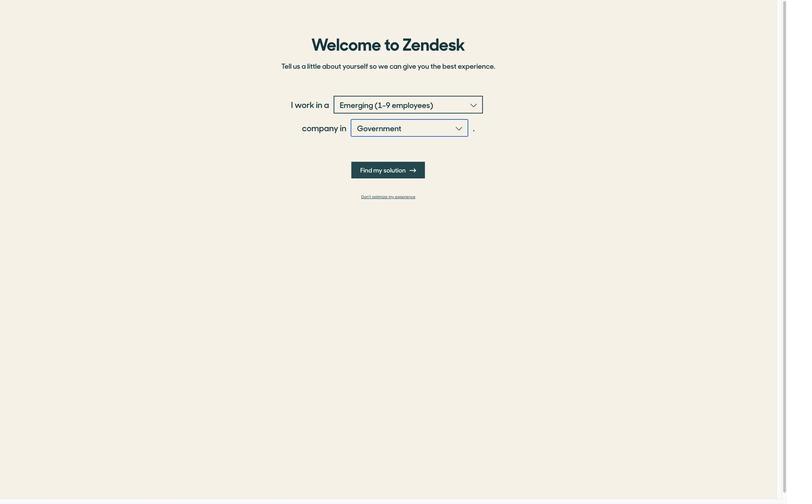 Task type: describe. For each thing, give the bounding box(es) containing it.
i
[[291, 99, 293, 110]]

tell us a little about yourself so we can give you the best experience.
[[281, 61, 495, 71]]

about
[[322, 61, 341, 71]]

we
[[378, 61, 388, 71]]

don't
[[361, 194, 371, 200]]

solution
[[384, 166, 406, 174]]

0 horizontal spatial a
[[302, 61, 306, 71]]

tell
[[281, 61, 292, 71]]

company
[[302, 122, 338, 134]]

welcome
[[311, 31, 381, 55]]

1 horizontal spatial in
[[340, 122, 346, 134]]

give
[[403, 61, 416, 71]]

welcome to zendesk
[[311, 31, 465, 55]]

can
[[390, 61, 402, 71]]

best
[[442, 61, 456, 71]]

1 horizontal spatial a
[[324, 99, 329, 110]]



Task type: vqa. For each thing, say whether or not it's contained in the screenshot.
left my
yes



Task type: locate. For each thing, give the bounding box(es) containing it.
a
[[302, 61, 306, 71], [324, 99, 329, 110]]

so
[[369, 61, 377, 71]]

don't optimize my experience link
[[277, 194, 499, 200]]

my
[[374, 166, 382, 174], [389, 194, 394, 200]]

0 horizontal spatial in
[[316, 99, 322, 110]]

0 vertical spatial a
[[302, 61, 306, 71]]

a right work
[[324, 99, 329, 110]]

company in
[[302, 122, 346, 134]]

experience.
[[458, 61, 495, 71]]

zendesk
[[402, 31, 465, 55]]

us
[[293, 61, 300, 71]]

in
[[316, 99, 322, 110], [340, 122, 346, 134]]

yourself
[[343, 61, 368, 71]]

0 horizontal spatial my
[[374, 166, 382, 174]]

0 vertical spatial in
[[316, 99, 322, 110]]

my inside button
[[374, 166, 382, 174]]

experience
[[395, 194, 415, 200]]

to
[[384, 31, 399, 55]]

little
[[307, 61, 321, 71]]

1 horizontal spatial my
[[389, 194, 394, 200]]

the
[[430, 61, 441, 71]]

1 vertical spatial a
[[324, 99, 329, 110]]

don't optimize my experience
[[361, 194, 415, 200]]

my right optimize
[[389, 194, 394, 200]]

.
[[473, 122, 475, 134]]

find     my solution button
[[351, 162, 425, 178]]

work
[[295, 99, 314, 110]]

in right work
[[316, 99, 322, 110]]

i work in a
[[291, 99, 329, 110]]

1 vertical spatial in
[[340, 122, 346, 134]]

arrow right image
[[410, 167, 416, 174]]

find
[[360, 166, 372, 174]]

my right the find
[[374, 166, 382, 174]]

in right company
[[340, 122, 346, 134]]

you
[[418, 61, 429, 71]]

find     my solution
[[360, 166, 407, 174]]

1 vertical spatial my
[[389, 194, 394, 200]]

a right us
[[302, 61, 306, 71]]

0 vertical spatial my
[[374, 166, 382, 174]]

optimize
[[372, 194, 387, 200]]



